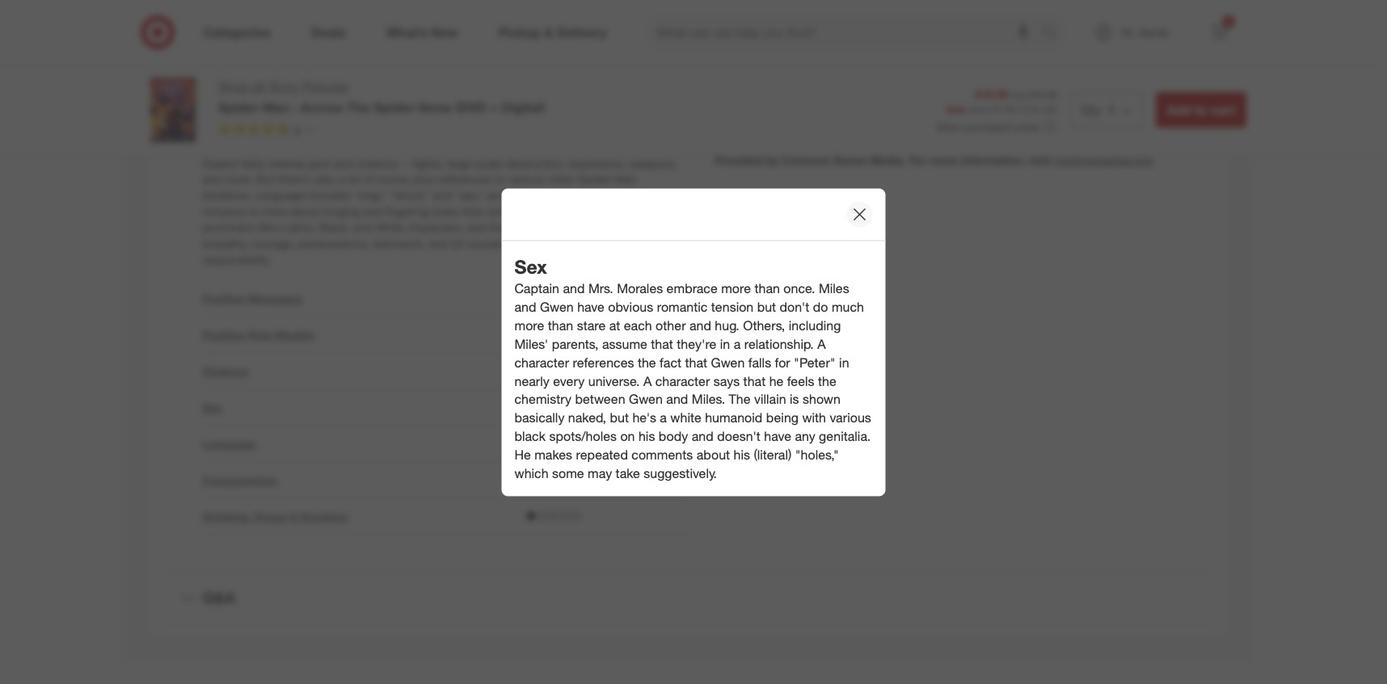 Task type: locate. For each thing, give the bounding box(es) containing it.
0 vertical spatial sex
[[515, 255, 547, 278]]

his down doesn't
[[734, 447, 750, 464]]

drugs
[[254, 510, 287, 524]]

1 vertical spatial or
[[1007, 69, 1017, 83]]

consumerism button
[[203, 473, 278, 489]]

0 horizontal spatial verse
[[418, 99, 452, 115]]

+
[[490, 99, 498, 115]]

his down threats
[[532, 124, 547, 138]]

2 positive from the top
[[203, 329, 245, 342]]

0 horizontal spatial but
[[610, 410, 629, 427]]

man:
[[377, 60, 402, 73], [338, 76, 364, 89]]

1 horizontal spatial morales
[[617, 281, 663, 297]]

man: up (voiced
[[338, 76, 364, 89]]

but left he's
[[610, 410, 629, 427]]

1 horizontal spatial with
[[802, 410, 826, 427]]

verse up decides
[[418, 99, 452, 115]]

and up 'white' at bottom
[[667, 392, 688, 408]]

for down the where on the right of the page
[[1087, 69, 1100, 83]]

positive messages button
[[203, 291, 303, 308]]

positive role models button
[[203, 328, 315, 344]]

0 horizontal spatial other
[[548, 173, 574, 186]]

positive down responsibility.
[[203, 292, 245, 306]]

includes down the burn
[[611, 205, 653, 219]]

0 vertical spatial with
[[503, 108, 524, 122]]

to right add
[[1195, 102, 1207, 118]]

and down more
[[489, 92, 508, 106]]

what inside what parents need to know parents need to know that spider-man: across the spider-verse is the highly anticipated sequel to 2018's excellent spider-man: into the spider-verse. more than a year after the events of the first film, both miles morales (voiced by shameik moore) and gwen stacy (hailee steinfeld) -- who are co-main characters this time around -- are dealing with threats in their parts of the spider-verse. when a "villain of the week" decides to strengthen his power, gwen and an elite team of spideys try to step in, and miles unintentionally causes a multi-verse catastrophe. expect fairly intense peril and violence -- fights, large-scale destruction, explosions, weapons, and more. but there's also a lot of humor, plus references to various other spider-man iterations. language includes "crap," "shoot," and "ass," and miles and gwen's slow-burn romance is more about longing and lingering looks than action. the diverse cast includes prominent afro-latino, black, and white characters, and the movie's messages focus on empathy, courage, perseverance, teamwork, and (of course!) the nature of power and responsibility.
[[203, 34, 240, 52]]

1 horizontal spatial man:
[[377, 60, 402, 73]]

1 horizontal spatial other
[[656, 318, 686, 334]]

weapons,
[[629, 156, 677, 170]]

as
[[951, 69, 963, 83]]

of
[[838, 18, 848, 31], [826, 53, 836, 67], [650, 76, 660, 89], [633, 108, 643, 122], [351, 124, 361, 138], [231, 140, 241, 154], [364, 173, 374, 186], [565, 237, 575, 251]]

0 horizontal spatial for
[[775, 355, 790, 371]]

1 horizontal spatial miles'
[[769, 105, 798, 119]]

"peter"
[[794, 355, 836, 371]]

the up moore) at left
[[443, 60, 459, 73]]

2 vertical spatial his
[[734, 447, 750, 464]]

his inside what parents need to know parents need to know that spider-man: across the spider-verse is the highly anticipated sequel to 2018's excellent spider-man: into the spider-verse. more than a year after the events of the first film, both miles morales (voiced by shameik moore) and gwen stacy (hailee steinfeld) -- who are co-main characters this time around -- are dealing with threats in their parts of the spider-verse. when a "villain of the week" decides to strengthen his power, gwen and an elite team of spideys try to step in, and miles unintentionally causes a multi-verse catastrophe. expect fairly intense peril and violence -- fights, large-scale destruction, explosions, weapons, and more. but there's also a lot of humor, plus references to various other spider-man iterations. language includes "crap," "shoot," and "ass," and miles and gwen's slow-burn romance is more about longing and lingering looks than action. the diverse cast includes prominent afro-latino, black, and white characters, and the movie's messages focus on empathy, courage, perseverance, teamwork, and (of course!) the nature of power and responsibility.
[[532, 124, 547, 138]]

sex inside sex captain and mrs. morales embrace more than once. miles and gwen have obvious romantic tension but don't do much more than stare at each other and hug. others, including miles' parents, assume that they're in a relationship. a character references the fact that gwen falls for "peter" in nearly every universe. a character says that he feels the chemistry between gwen and miles. the villain is shown basically naked, but he's a white humanoid being with various black spots/holes on his body and doesn't have any genitalia. he makes repeated comments about his (literal) "holes," which some may take suggestively.
[[515, 255, 547, 278]]

image of spider-man : across the spider-verse (dvd + digital) image
[[141, 78, 205, 142]]

yourself
[[778, 34, 818, 48]]

1 horizontal spatial sex
[[515, 255, 547, 278]]

headed?
[[803, 69, 847, 83]]

by up time
[[388, 92, 400, 106]]

verse. up moore) at left
[[446, 76, 477, 89]]

the right 'into'
[[389, 76, 405, 89]]

pop-
[[1047, 18, 1071, 31]]

0 vertical spatial about
[[291, 205, 320, 219]]

about inside what parents need to know parents need to know that spider-man: across the spider-verse is the highly anticipated sequel to 2018's excellent spider-man: into the spider-verse. more than a year after the events of the first film, both miles morales (voiced by shameik moore) and gwen stacy (hailee steinfeld) -- who are co-main characters this time around -- are dealing with threats in their parts of the spider-verse. when a "villain of the week" decides to strengthen his power, gwen and an elite team of spideys try to step in, and miles unintentionally causes a multi-verse catastrophe. expect fairly intense peril and violence -- fights, large-scale destruction, explosions, weapons, and more. but there's also a lot of humor, plus references to various other spider-man iterations. language includes "crap," "shoot," and "ass," and miles and gwen's slow-burn romance is more about longing and lingering looks than action. the diverse cast includes prominent afro-latino, black, and white characters, and the movie's messages focus on empathy, courage, perseverance, teamwork, and (of course!) the nature of power and responsibility.
[[291, 205, 320, 219]]

in down hug.
[[720, 337, 730, 353]]

0 vertical spatial references
[[438, 173, 492, 186]]

elite
[[657, 124, 678, 138]]

that down they're
[[685, 355, 708, 371]]

and up the relationship?
[[731, 69, 750, 83]]

0 horizontal spatial man:
[[338, 76, 364, 89]]

morales up obvious
[[617, 281, 663, 297]]

with
[[503, 108, 524, 122], [802, 410, 826, 427]]

spider- up more
[[462, 60, 500, 73]]

0 horizontal spatial or
[[956, 34, 966, 48]]

1 vertical spatial what
[[731, 53, 758, 67]]

1 horizontal spatial this
[[978, 53, 996, 67]]

0 vertical spatial know
[[364, 34, 403, 52]]

shown
[[803, 392, 841, 408]]

online
[[1014, 121, 1040, 133]]

across down pictures
[[301, 99, 344, 115]]

larger
[[912, 53, 941, 67]]

1 vertical spatial includes
[[611, 205, 653, 219]]

1 vertical spatial by
[[766, 153, 779, 167]]

co-
[[246, 108, 263, 122]]

miles up main
[[275, 92, 301, 106]]

gwen up threats
[[511, 92, 541, 106]]

other inside sex captain and mrs. morales embrace more than once. miles and gwen have obvious romantic tension but don't do much more than stare at each other and hug. others, including miles' parents, assume that they're in a relationship. a character references the fact that gwen falls for "peter" in nearly every universe. a character says that he feels the chemistry between gwen and miles. the villain is shown basically naked, but he's a white humanoid being with various black spots/holes on his body and doesn't have any genitalia. he makes repeated comments about his (literal) "holes," which some may take suggestively.
[[656, 318, 686, 334]]

0 vertical spatial his
[[532, 124, 547, 138]]

basically
[[515, 410, 565, 427]]

a down concept at the top of the page
[[821, 34, 827, 48]]

or up the reg
[[1007, 69, 1017, 83]]

do right headed?
[[850, 69, 865, 83]]

about down doesn't
[[697, 447, 730, 464]]

morales
[[304, 92, 345, 106], [617, 281, 663, 297]]

other up gwen's
[[548, 173, 574, 186]]

with inside sex captain and mrs. morales embrace more than once. miles and gwen have obvious romantic tension but don't do much more than stare at each other and hug. others, including miles' parents, assume that they're in a relationship. a character references the fact that gwen falls for "peter" in nearly every universe. a character says that he feels the chemistry between gwen and miles. the villain is shown basically naked, but he's a white humanoid being with various black spots/holes on his body and doesn't have any genitalia. he makes repeated comments about his (literal) "holes," which some may take suggestively.
[[802, 410, 826, 427]]

1 think from the left
[[799, 53, 823, 67]]

1 horizontal spatial character
[[656, 374, 710, 390]]

references
[[438, 173, 492, 186], [573, 355, 634, 371]]

0 horizontal spatial this
[[347, 108, 366, 122]]

more up afro- at the left top
[[262, 205, 288, 219]]

0 vertical spatial on
[[636, 221, 649, 235]]

this inside discuss the concept of "canon" when it comes to comics and pop-culture fandoms. do you consider yourself a canon purist like miguel, or are you open to new storylines like miles? what do you think of gwen stacy's larger role in this installment? where do you think gwen and miles are headed? do you prefer them as friends, or do you hope for a romantic relationship? how is miles' cultural background explored in the sequel? why do representation and diversity matter?
[[978, 53, 996, 67]]

mrs.
[[589, 281, 613, 297]]

body
[[659, 429, 688, 445]]

for down relationship.
[[775, 355, 790, 371]]

by right provided
[[766, 153, 779, 167]]

spider- up 'into'
[[339, 60, 377, 73]]

do up the miles?
[[1159, 18, 1174, 31]]

0 vertical spatial verse.
[[446, 76, 477, 89]]

fact
[[660, 355, 682, 371]]

with up strengthen
[[503, 108, 524, 122]]

1 vertical spatial sex
[[203, 401, 222, 415]]

to right try
[[304, 140, 314, 154]]

plus
[[414, 173, 435, 186]]

black,
[[319, 221, 350, 235]]

that up 'fact'
[[651, 337, 673, 353]]

verse up more
[[500, 60, 528, 73]]

at
[[609, 318, 620, 334]]

0 horizontal spatial by
[[388, 92, 400, 106]]

0 horizontal spatial need
[[244, 60, 270, 73]]

0 horizontal spatial morales
[[304, 92, 345, 106]]

1 vertical spatial romantic
[[657, 300, 708, 316]]

1 horizontal spatial references
[[573, 355, 634, 371]]

0 vertical spatial have
[[577, 300, 605, 316]]

for inside discuss the concept of "canon" when it comes to comics and pop-culture fandoms. do you consider yourself a canon purist like miguel, or are you open to new storylines like miles? what do you think of gwen stacy's larger role in this installment? where do you think gwen and miles are headed? do you prefer them as friends, or do you hope for a romantic relationship? how is miles' cultural background explored in the sequel? why do representation and diversity matter?
[[1087, 69, 1100, 83]]

language down there's
[[255, 189, 305, 203]]

0 vertical spatial the
[[347, 99, 370, 115]]

0 vertical spatial do
[[1159, 18, 1174, 31]]

$16.99
[[1028, 89, 1058, 101]]

and down 'white' at bottom
[[692, 429, 714, 445]]

to up excellent
[[273, 60, 283, 73]]

1 horizontal spatial need
[[305, 34, 341, 52]]

1 vertical spatial a
[[644, 374, 652, 390]]

0 horizontal spatial with
[[503, 108, 524, 122]]

1 vertical spatial verse
[[418, 99, 452, 115]]

iterations.
[[203, 189, 252, 203]]

miles' inside sex captain and mrs. morales embrace more than once. miles and gwen have obvious romantic tension but don't do much more than stare at each other and hug. others, including miles' parents, assume that they're in a relationship. a character references the fact that gwen falls for "peter" in nearly every universe. a character says that he feels the chemistry between gwen and miles. the villain is shown basically naked, but he's a white humanoid being with various black spots/holes on his body and doesn't have any genitalia. he makes repeated comments about his (literal) "holes," which some may take suggestively.
[[515, 337, 548, 353]]

why
[[1027, 105, 1049, 119]]

to down the scale
[[495, 173, 505, 186]]

violence
[[203, 365, 248, 379]]

than left once.
[[755, 281, 780, 297]]

0 vertical spatial language
[[255, 189, 305, 203]]

that
[[316, 60, 336, 73], [651, 337, 673, 353], [685, 355, 708, 371], [744, 374, 766, 390]]

man: up 'into'
[[377, 60, 402, 73]]

2 vertical spatial the
[[729, 392, 751, 408]]

on down he's
[[621, 429, 635, 445]]

think up headed?
[[799, 53, 823, 67]]

this down (voiced
[[347, 108, 366, 122]]

miles' up nearly
[[515, 337, 548, 353]]

language up consumerism in the bottom of the page
[[203, 438, 256, 451]]

his down he's
[[639, 429, 655, 445]]

explosions,
[[569, 156, 626, 170]]

verse.
[[446, 76, 477, 89], [240, 124, 271, 138]]

this up friends,
[[978, 53, 996, 67]]

than up digital)
[[509, 76, 531, 89]]

by inside what parents need to know parents need to know that spider-man: across the spider-verse is the highly anticipated sequel to 2018's excellent spider-man: into the spider-verse. more than a year after the events of the first film, both miles morales (voiced by shameik moore) and gwen stacy (hailee steinfeld) -- who are co-main characters this time around -- are dealing with threats in their parts of the spider-verse. when a "villain of the week" decides to strengthen his power, gwen and an elite team of spideys try to step in, and miles unintentionally causes a multi-verse catastrophe. expect fairly intense peril and violence -- fights, large-scale destruction, explosions, weapons, and more. but there's also a lot of humor, plus references to various other spider-man iterations. language includes "crap," "shoot," and "ass," and miles and gwen's slow-burn romance is more about longing and lingering looks than action. the diverse cast includes prominent afro-latino, black, and white characters, and the movie's messages focus on empathy, courage, perseverance, teamwork, and (of course!) the nature of power and responsibility.
[[388, 92, 400, 106]]

0 vertical spatial includes
[[308, 189, 350, 203]]

stare
[[577, 318, 606, 334]]

about inside sex captain and mrs. morales embrace more than once. miles and gwen have obvious romantic tension but don't do much more than stare at each other and hug. others, including miles' parents, assume that they're in a relationship. a character references the fact that gwen falls for "peter" in nearly every universe. a character says that he feels the chemistry between gwen and miles. the villain is shown basically naked, but he's a white humanoid being with various black spots/holes on his body and doesn't have any genitalia. he makes repeated comments about his (literal) "holes," which some may take suggestively.
[[697, 447, 730, 464]]

sex for sex
[[203, 401, 222, 415]]

0 vertical spatial various
[[508, 173, 545, 186]]

various inside what parents need to know parents need to know that spider-man: across the spider-verse is the highly anticipated sequel to 2018's excellent spider-man: into the spider-verse. more than a year after the events of the first film, both miles morales (voiced by shameik moore) and gwen stacy (hailee steinfeld) -- who are co-main characters this time around -- are dealing with threats in their parts of the spider-verse. when a "villain of the week" decides to strengthen his power, gwen and an elite team of spideys try to step in, and miles unintentionally causes a multi-verse catastrophe. expect fairly intense peril and violence -- fights, large-scale destruction, explosions, weapons, and more. but there's also a lot of humor, plus references to various other spider-man iterations. language includes "crap," "shoot," and "ass," and miles and gwen's slow-burn romance is more about longing and lingering looks than action. the diverse cast includes prominent afro-latino, black, and white characters, and the movie's messages focus on empathy, courage, perseverance, teamwork, and (of course!) the nature of power and responsibility.
[[508, 173, 545, 186]]

shop
[[218, 78, 249, 95]]

0 horizontal spatial man
[[263, 99, 290, 115]]

step
[[318, 140, 340, 154]]

need up pictures
[[305, 34, 341, 52]]

language button
[[203, 437, 256, 453]]

romantic down the miles?
[[1113, 69, 1157, 83]]

verse inside what parents need to know parents need to know that spider-man: across the spider-verse is the highly anticipated sequel to 2018's excellent spider-man: into the spider-verse. more than a year after the events of the first film, both miles morales (voiced by shameik moore) and gwen stacy (hailee steinfeld) -- who are co-main characters this time around -- are dealing with threats in their parts of the spider-verse. when a "villain of the week" decides to strengthen his power, gwen and an elite team of spideys try to step in, and miles unintentionally causes a multi-verse catastrophe. expect fairly intense peril and violence -- fights, large-scale destruction, explosions, weapons, and more. but there's also a lot of humor, plus references to various other spider-man iterations. language includes "crap," "shoot," and "ass," and miles and gwen's slow-burn romance is more about longing and lingering looks than action. the diverse cast includes prominent afro-latino, black, and white characters, and the movie's messages focus on empathy, courage, perseverance, teamwork, and (of course!) the nature of power and responsibility.
[[500, 60, 528, 73]]

do
[[1159, 18, 1174, 31], [850, 69, 865, 83]]

0 vertical spatial or
[[956, 34, 966, 48]]

do right why
[[1052, 105, 1066, 119]]

1 vertical spatial positive
[[203, 329, 245, 342]]

other inside what parents need to know parents need to know that spider-man: across the spider-verse is the highly anticipated sequel to 2018's excellent spider-man: into the spider-verse. more than a year after the events of the first film, both miles morales (voiced by shameik moore) and gwen stacy (hailee steinfeld) -- who are co-main characters this time around -- are dealing with threats in their parts of the spider-verse. when a "villain of the week" decides to strengthen his power, gwen and an elite team of spideys try to step in, and miles unintentionally causes a multi-verse catastrophe. expect fairly intense peril and violence -- fights, large-scale destruction, explosions, weapons, and more. but there's also a lot of humor, plus references to various other spider-man iterations. language includes "crap," "shoot," and "ass," and miles and gwen's slow-burn romance is more about longing and lingering looks than action. the diverse cast includes prominent afro-latino, black, and white characters, and the movie's messages focus on empathy, courage, perseverance, teamwork, and (of course!) the nature of power and responsibility.
[[548, 173, 574, 186]]

who
[[203, 108, 224, 122]]

across up shameik
[[405, 60, 440, 73]]

0 horizontal spatial various
[[508, 173, 545, 186]]

slow-
[[602, 189, 630, 203]]

in,
[[343, 140, 354, 154]]

do inside sex captain and mrs. morales embrace more than once. miles and gwen have obvious romantic tension but don't do much more than stare at each other and hug. others, including miles' parents, assume that they're in a relationship. a character references the fact that gwen falls for "peter" in nearly every universe. a character says that he feels the chemistry between gwen and miles. the villain is shown basically naked, but he's a white humanoid being with various black spots/holes on his body and doesn't have any genitalia. he makes repeated comments about his (literal) "holes," which some may take suggestively.
[[813, 300, 828, 316]]

0 horizontal spatial his
[[532, 124, 547, 138]]

sense
[[834, 153, 867, 167]]

1 vertical spatial other
[[656, 318, 686, 334]]

movie's
[[508, 221, 547, 235]]

you
[[1177, 18, 1195, 31], [989, 34, 1007, 48], [777, 53, 795, 67], [1116, 53, 1134, 67], [868, 69, 886, 83], [1037, 69, 1055, 83]]

need up all
[[244, 60, 270, 73]]

a
[[818, 337, 826, 353], [644, 374, 652, 390]]

chemistry
[[515, 392, 572, 408]]

the inside sex captain and mrs. morales embrace more than once. miles and gwen have obvious romantic tension but don't do much more than stare at each other and hug. others, including miles' parents, assume that they're in a relationship. a character references the fact that gwen falls for "peter" in nearly every universe. a character says that he feels the chemistry between gwen and miles. the villain is shown basically naked, but he's a white humanoid being with various black spots/holes on his body and doesn't have any genitalia. he makes repeated comments about his (literal) "holes," which some may take suggestively.
[[729, 392, 751, 408]]

1 vertical spatial verse.
[[240, 124, 271, 138]]

references inside what parents need to know parents need to know that spider-man: across the spider-verse is the highly anticipated sequel to 2018's excellent spider-man: into the spider-verse. more than a year after the events of the first film, both miles morales (voiced by shameik moore) and gwen stacy (hailee steinfeld) -- who are co-main characters this time around -- are dealing with threats in their parts of the spider-verse. when a "villain of the week" decides to strengthen his power, gwen and an elite team of spideys try to step in, and miles unintentionally causes a multi-verse catastrophe. expect fairly intense peril and violence -- fights, large-scale destruction, explosions, weapons, and more. but there's also a lot of humor, plus references to various other spider-man iterations. language includes "crap," "shoot," and "ass," and miles and gwen's slow-burn romance is more about longing and lingering looks than action. the diverse cast includes prominent afro-latino, black, and white characters, and the movie's messages focus on empathy, courage, perseverance, teamwork, and (of course!) the nature of power and responsibility.
[[438, 173, 492, 186]]

spots/holes
[[549, 429, 617, 445]]

first
[[203, 92, 221, 106]]

have down 'being'
[[764, 429, 792, 445]]

to inside button
[[1195, 102, 1207, 118]]

when purchased online
[[937, 121, 1040, 133]]

more right for
[[930, 153, 958, 167]]

into
[[367, 76, 386, 89]]

information,
[[961, 153, 1026, 167]]

do down storylines
[[1100, 53, 1113, 67]]

is inside sex captain and mrs. morales embrace more than once. miles and gwen have obvious romantic tension but don't do much more than stare at each other and hug. others, including miles' parents, assume that they're in a relationship. a character references the fact that gwen falls for "peter" in nearly every universe. a character says that he feels the chemistry between gwen and miles. the villain is shown basically naked, but he's a white humanoid being with various black spots/holes on his body and doesn't have any genitalia. he makes repeated comments about his (literal) "holes," which some may take suggestively.
[[790, 392, 799, 408]]

reg
[[1012, 89, 1026, 101]]

positive for positive role models
[[203, 329, 245, 342]]

in left save
[[953, 105, 962, 119]]

1 horizontal spatial do
[[1159, 18, 1174, 31]]

he
[[769, 374, 784, 390]]

0 horizontal spatial think
[[799, 53, 823, 67]]

0 horizontal spatial miles'
[[515, 337, 548, 353]]

1 horizontal spatial know
[[364, 34, 403, 52]]

the up an
[[646, 108, 662, 122]]

1 horizontal spatial verse.
[[446, 76, 477, 89]]

sony
[[269, 78, 298, 95]]

both
[[248, 92, 271, 106]]

sex
[[515, 255, 547, 278], [203, 401, 222, 415]]

1 vertical spatial the
[[524, 205, 543, 219]]

fairly
[[241, 156, 265, 170]]

there's
[[277, 173, 312, 186]]

miles up much
[[819, 281, 849, 297]]

1 positive from the top
[[203, 292, 245, 306]]

0 horizontal spatial when
[[274, 124, 303, 138]]

0 vertical spatial but
[[757, 300, 776, 316]]

of up in,
[[351, 124, 361, 138]]

a left lot
[[339, 173, 345, 186]]

1 vertical spatial on
[[621, 429, 635, 445]]

like down fandoms.
[[1128, 34, 1145, 48]]

empathy,
[[203, 237, 248, 251]]

shameik
[[403, 92, 447, 106]]

character up nearly
[[515, 355, 569, 371]]

when
[[937, 121, 962, 133], [274, 124, 303, 138]]

and up they're
[[690, 318, 711, 334]]

1 horizontal spatial what
[[731, 53, 758, 67]]

in inside what parents need to know parents need to know that spider-man: across the spider-verse is the highly anticipated sequel to 2018's excellent spider-man: into the spider-verse. more than a year after the events of the first film, both miles morales (voiced by shameik moore) and gwen stacy (hailee steinfeld) -- who are co-main characters this time around -- are dealing with threats in their parts of the spider-verse. when a "villain of the week" decides to strengthen his power, gwen and an elite team of spideys try to step in, and miles unintentionally causes a multi-verse catastrophe. expect fairly intense peril and violence -- fights, large-scale destruction, explosions, weapons, and more. but there's also a lot of humor, plus references to various other spider-man iterations. language includes "crap," "shoot," and "ass," and miles and gwen's slow-burn romance is more about longing and lingering looks than action. the diverse cast includes prominent afro-latino, black, and white characters, and the movie's messages focus on empathy, courage, perseverance, teamwork, and (of course!) the nature of power and responsibility.
[[566, 108, 575, 122]]

romantic
[[1113, 69, 1157, 83], [657, 300, 708, 316]]

romantic inside sex captain and mrs. morales embrace more than once. miles and gwen have obvious romantic tension but don't do much more than stare at each other and hug. others, including miles' parents, assume that they're in a relationship. a character references the fact that gwen falls for "peter" in nearly every universe. a character says that he feels the chemistry between gwen and miles. the villain is shown basically naked, but he's a white humanoid being with various black spots/holes on his body and doesn't have any genitalia. he makes repeated comments about his (literal) "holes," which some may take suggestively.
[[657, 300, 708, 316]]

morales inside what parents need to know parents need to know that spider-man: across the spider-verse is the highly anticipated sequel to 2018's excellent spider-man: into the spider-verse. more than a year after the events of the first film, both miles morales (voiced by shameik moore) and gwen stacy (hailee steinfeld) -- who are co-main characters this time around -- are dealing with threats in their parts of the spider-verse. when a "villain of the week" decides to strengthen his power, gwen and an elite team of spideys try to step in, and miles unintentionally causes a multi-verse catastrophe. expect fairly intense peril and violence -- fights, large-scale destruction, explosions, weapons, and more. but there's also a lot of humor, plus references to various other spider-man iterations. language includes "crap," "shoot," and "ass," and miles and gwen's slow-burn romance is more about longing and lingering looks than action. the diverse cast includes prominent afro-latino, black, and white characters, and the movie's messages focus on empathy, courage, perseverance, teamwork, and (of course!) the nature of power and responsibility.
[[304, 92, 345, 106]]

0 horizontal spatial do
[[850, 69, 865, 83]]

including
[[789, 318, 841, 334]]

which
[[515, 466, 549, 482]]

steinfeld)
[[614, 92, 661, 106]]

more
[[480, 76, 506, 89]]

1 horizontal spatial across
[[405, 60, 440, 73]]

romantic inside discuss the concept of "canon" when it comes to comics and pop-culture fandoms. do you consider yourself a canon purist like miguel, or are you open to new storylines like miles? what do you think of gwen stacy's larger role in this installment? where do you think gwen and miles are headed? do you prefer them as friends, or do you hope for a romantic relationship? how is miles' cultural background explored in the sequel? why do representation and diversity matter?
[[1113, 69, 1157, 83]]

what down consider
[[731, 53, 758, 67]]

2 horizontal spatial the
[[729, 392, 751, 408]]

the left $
[[965, 105, 981, 119]]

once.
[[784, 281, 815, 297]]

0 horizontal spatial romantic
[[657, 300, 708, 316]]

in
[[966, 53, 975, 67], [953, 105, 962, 119], [566, 108, 575, 122], [720, 337, 730, 353], [839, 355, 849, 371]]

1 vertical spatial about
[[697, 447, 730, 464]]

week"
[[384, 124, 415, 138]]

provided
[[715, 153, 763, 167]]

0 vertical spatial miles'
[[769, 105, 798, 119]]

when up try
[[274, 124, 303, 138]]

1 vertical spatial this
[[347, 108, 366, 122]]

0 horizontal spatial on
[[621, 429, 635, 445]]

pictures
[[302, 78, 349, 95]]

and up catastrophe.
[[619, 124, 638, 138]]

0 vertical spatial by
[[388, 92, 400, 106]]

1 horizontal spatial romantic
[[1113, 69, 1157, 83]]

0 vertical spatial for
[[1087, 69, 1100, 83]]

with inside what parents need to know parents need to know that spider-man: across the spider-verse is the highly anticipated sequel to 2018's excellent spider-man: into the spider-verse. more than a year after the events of the first film, both miles morales (voiced by shameik moore) and gwen stacy (hailee steinfeld) -- who are co-main characters this time around -- are dealing with threats in their parts of the spider-verse. when a "villain of the week" decides to strengthen his power, gwen and an elite team of spideys try to step in, and miles unintentionally causes a multi-verse catastrophe. expect fairly intense peril and violence -- fights, large-scale destruction, explosions, weapons, and more. but there's also a lot of humor, plus references to various other spider-man iterations. language includes "crap," "shoot," and "ass," and miles and gwen's slow-burn romance is more about longing and lingering looks than action. the diverse cast includes prominent afro-latino, black, and white characters, and the movie's messages focus on empathy, courage, perseverance, teamwork, and (of course!) the nature of power and responsibility.
[[503, 108, 524, 122]]

what parents need to know parents need to know that spider-man: across the spider-verse is the highly anticipated sequel to 2018's excellent spider-man: into the spider-verse. more than a year after the events of the first film, both miles morales (voiced by shameik moore) and gwen stacy (hailee steinfeld) -- who are co-main characters this time around -- are dealing with threats in their parts of the spider-verse. when a "villain of the week" decides to strengthen his power, gwen and an elite team of spideys try to step in, and miles unintentionally causes a multi-verse catastrophe. expect fairly intense peril and violence -- fights, large-scale destruction, explosions, weapons, and more. but there's also a lot of humor, plus references to various other spider-man iterations. language includes "crap," "shoot," and "ass," and miles and gwen's slow-burn romance is more about longing and lingering looks than action. the diverse cast includes prominent afro-latino, black, and white characters, and the movie's messages focus on empathy, courage, perseverance, teamwork, and (of course!) the nature of power and responsibility.
[[203, 34, 688, 267]]

0 horizontal spatial references
[[438, 173, 492, 186]]

miles inside discuss the concept of "canon" when it comes to comics and pop-culture fandoms. do you consider yourself a canon purist like miguel, or are you open to new storylines like miles? what do you think of gwen stacy's larger role in this installment? where do you think gwen and miles are headed? do you prefer them as friends, or do you hope for a romantic relationship? how is miles' cultural background explored in the sequel? why do representation and diversity matter?
[[754, 69, 780, 83]]

1 vertical spatial but
[[610, 410, 629, 427]]

0 horizontal spatial like
[[897, 34, 913, 48]]

focus
[[605, 221, 633, 235]]

1 horizontal spatial about
[[697, 447, 730, 464]]

1 vertical spatial language
[[203, 438, 256, 451]]

latino,
[[282, 221, 316, 235]]

new
[[1052, 34, 1073, 48]]

1 vertical spatial for
[[775, 355, 790, 371]]

sex dialog
[[502, 188, 886, 497]]

0 vertical spatial need
[[305, 34, 341, 52]]

positive role models
[[203, 329, 315, 342]]

and down the longing
[[353, 221, 372, 235]]

off
[[1043, 104, 1055, 116]]

other
[[548, 173, 574, 186], [656, 318, 686, 334]]

0 horizontal spatial what
[[203, 34, 240, 52]]

1 like from the left
[[897, 34, 913, 48]]

1 vertical spatial across
[[301, 99, 344, 115]]

1 vertical spatial references
[[573, 355, 634, 371]]

miles' up matter?
[[769, 105, 798, 119]]

0 vertical spatial this
[[978, 53, 996, 67]]

fights,
[[413, 156, 444, 170]]

moore)
[[450, 92, 486, 106]]

is left highly
[[531, 60, 539, 73]]

a left year
[[534, 76, 540, 89]]

0 vertical spatial romantic
[[1113, 69, 1157, 83]]



Task type: describe. For each thing, give the bounding box(es) containing it.
and up action.
[[487, 189, 506, 203]]

longing
[[323, 205, 360, 219]]

man inside what parents need to know parents need to know that spider-man: across the spider-verse is the highly anticipated sequel to 2018's excellent spider-man: into the spider-verse. more than a year after the events of the first film, both miles morales (voiced by shameik moore) and gwen stacy (hailee steinfeld) -- who are co-main characters this time around -- are dealing with threats in their parts of the spider-verse. when a "villain of the week" decides to strengthen his power, gwen and an elite team of spideys try to step in, and miles unintentionally causes a multi-verse catastrophe. expect fairly intense peril and violence -- fights, large-scale destruction, explosions, weapons, and more. but there's also a lot of humor, plus references to various other spider-man iterations. language includes "crap," "shoot," and "ass," and miles and gwen's slow-burn romance is more about longing and lingering looks than action. the diverse cast includes prominent afro-latino, black, and white characters, and the movie's messages focus on empathy, courage, perseverance, teamwork, and (of course!) the nature of power and responsibility.
[[615, 173, 637, 186]]

1 vertical spatial man:
[[338, 76, 364, 89]]

and right in,
[[357, 140, 376, 154]]

are down film,
[[227, 108, 243, 122]]

the inside what parents need to know parents need to know that spider-man: across the spider-verse is the highly anticipated sequel to 2018's excellent spider-man: into the spider-verse. more than a year after the events of the first film, both miles morales (voiced by shameik moore) and gwen stacy (hailee steinfeld) -- who are co-main characters this time around -- are dealing with threats in their parts of the spider-verse. when a "villain of the week" decides to strengthen his power, gwen and an elite team of spideys try to step in, and miles unintentionally causes a multi-verse catastrophe. expect fairly intense peril and violence -- fights, large-scale destruction, explosions, weapons, and more. but there's also a lot of humor, plus references to various other spider-man iterations. language includes "crap," "shoot," and "ass," and miles and gwen's slow-burn romance is more about longing and lingering looks than action. the diverse cast includes prominent afro-latino, black, and white characters, and the movie's messages focus on empathy, courage, perseverance, teamwork, and (of course!) the nature of power and responsibility.
[[524, 205, 543, 219]]

a up destruction,
[[525, 140, 531, 154]]

friends,
[[966, 69, 1004, 83]]

you down storylines
[[1116, 53, 1134, 67]]

and up course!)
[[467, 221, 486, 235]]

multi-
[[534, 140, 563, 154]]

a down hug.
[[734, 337, 741, 353]]

humanoid
[[705, 410, 763, 427]]

of down messages
[[565, 237, 575, 251]]

on inside sex captain and mrs. morales embrace more than once. miles and gwen have obvious romantic tension but don't do much more than stare at each other and hug. others, including miles' parents, assume that they're in a relationship. a character references the fact that gwen falls for "peter" in nearly every universe. a character says that he feels the chemistry between gwen and miles. the villain is shown basically naked, but he's a white humanoid being with various black spots/holes on his body and doesn't have any genitalia. he makes repeated comments about his (literal) "holes," which some may take suggestively.
[[621, 429, 635, 445]]

the left 'fact'
[[638, 355, 656, 371]]

0 horizontal spatial a
[[644, 374, 652, 390]]

where
[[1064, 53, 1097, 67]]

the up shown
[[818, 374, 837, 390]]

you up $16.99
[[1037, 69, 1055, 83]]

is inside discuss the concept of "canon" when it comes to comics and pop-culture fandoms. do you consider yourself a canon purist like miguel, or are you open to new storylines like miles? what do you think of gwen stacy's larger role in this installment? where do you think gwen and miles are headed? do you prefer them as friends, or do you hope for a romantic relationship? how is miles' cultural background explored in the sequel? why do representation and diversity matter?
[[757, 105, 766, 119]]

to left new
[[1039, 34, 1049, 48]]

gwen down the captain
[[540, 300, 574, 316]]

miles down week" at the top
[[380, 140, 406, 154]]

to right 'comes'
[[972, 18, 982, 31]]

and up looks
[[433, 189, 452, 203]]

miles inside sex captain and mrs. morales embrace more than once. miles and gwen have obvious romantic tension but don't do much more than stare at each other and hug. others, including miles' parents, assume that they're in a relationship. a character references the fact that gwen falls for "peter" in nearly every universe. a character says that he feels the chemistry between gwen and miles. the villain is shown basically naked, but he's a white humanoid being with various black spots/holes on his body and doesn't have any genitalia. he makes repeated comments about his (literal) "holes," which some may take suggestively.
[[819, 281, 849, 297]]

them
[[922, 69, 948, 83]]

what inside discuss the concept of "canon" when it comes to comics and pop-culture fandoms. do you consider yourself a canon purist like miguel, or are you open to new storylines like miles? what do you think of gwen stacy's larger role in this installment? where do you think gwen and miles are headed? do you prefer them as friends, or do you hope for a romantic relationship? how is miles' cultural background explored in the sequel? why do representation and diversity matter?
[[731, 53, 758, 67]]

spider- down explosions,
[[577, 173, 615, 186]]

the down action.
[[489, 221, 505, 235]]

gwen up he's
[[629, 392, 663, 408]]

storylines
[[1076, 34, 1125, 48]]

to up first
[[203, 76, 213, 89]]

around
[[394, 108, 429, 122]]

and down in,
[[334, 156, 353, 170]]

for
[[910, 153, 927, 167]]

explored
[[905, 105, 950, 119]]

highly
[[561, 60, 591, 73]]

for inside sex captain and mrs. morales embrace more than once. miles and gwen have obvious romantic tension but don't do much more than stare at each other and hug. others, including miles' parents, assume that they're in a relationship. a character references the fact that gwen falls for "peter" in nearly every universe. a character says that he feels the chemistry between gwen and miles. the villain is shown basically naked, but he's a white humanoid being with various black spots/holes on his body and doesn't have any genitalia. he makes repeated comments about his (literal) "holes," which some may take suggestively.
[[775, 355, 790, 371]]

provided by common sense media. for more information, visit commonsense.org
[[715, 153, 1153, 167]]

references inside sex captain and mrs. morales embrace more than once. miles and gwen have obvious romantic tension but don't do much more than stare at each other and hug. others, including miles' parents, assume that they're in a relationship. a character references the fact that gwen falls for "peter" in nearly every universe. a character says that he feels the chemistry between gwen and miles. the villain is shown basically naked, but he's a white humanoid being with various black spots/holes on his body and doesn't have any genitalia. he makes repeated comments about his (literal) "holes," which some may take suggestively.
[[573, 355, 634, 371]]

across inside what parents need to know parents need to know that spider-man: across the spider-verse is the highly anticipated sequel to 2018's excellent spider-man: into the spider-verse. more than a year after the events of the first film, both miles morales (voiced by shameik moore) and gwen stacy (hailee steinfeld) -- who are co-main characters this time around -- are dealing with threats in their parts of the spider-verse. when a "villain of the week" decides to strengthen his power, gwen and an elite team of spideys try to step in, and miles unintentionally causes a multi-verse catastrophe. expect fairly intense peril and violence -- fights, large-scale destruction, explosions, weapons, and more. but there's also a lot of humor, plus references to various other spider-man iterations. language includes "crap," "shoot," and "ass," and miles and gwen's slow-burn romance is more about longing and lingering looks than action. the diverse cast includes prominent afro-latino, black, and white characters, and the movie's messages focus on empathy, courage, perseverance, teamwork, and (of course!) the nature of power and responsibility.
[[405, 60, 440, 73]]

anticipated
[[594, 60, 651, 73]]

drinking,
[[203, 510, 251, 524]]

do down the installment?
[[1020, 69, 1033, 83]]

relationship?
[[731, 85, 796, 99]]

comes
[[935, 18, 969, 31]]

and down "focus"
[[612, 237, 632, 251]]

are up the relationship?
[[783, 69, 799, 83]]

"shoot,"
[[390, 189, 430, 203]]

parents
[[203, 60, 241, 73]]

and up diverse
[[539, 189, 558, 203]]

visit
[[1029, 153, 1051, 167]]

2 think from the left
[[1137, 53, 1162, 67]]

of up canon
[[838, 18, 848, 31]]

between
[[575, 392, 626, 408]]

teamwork,
[[373, 237, 425, 251]]

how
[[731, 105, 754, 119]]

intense
[[268, 156, 305, 170]]

their
[[578, 108, 600, 122]]

positive messages
[[203, 292, 303, 306]]

you down comics
[[989, 34, 1007, 48]]

sale
[[947, 104, 966, 116]]

to down dealing
[[461, 124, 471, 138]]

gwen down the miles?
[[1165, 53, 1195, 67]]

the inside shop all sony pictures spider-man : across the spider-verse (dvd + digital)
[[347, 99, 370, 115]]

1 horizontal spatial but
[[757, 300, 776, 316]]

1 horizontal spatial or
[[1007, 69, 1017, 83]]

search button
[[1035, 15, 1074, 53]]

that inside what parents need to know parents need to know that spider-man: across the spider-verse is the highly anticipated sequel to 2018's excellent spider-man: into the spider-verse. more than a year after the events of the first film, both miles morales (voiced by shameik moore) and gwen stacy (hailee steinfeld) -- who are co-main characters this time around -- are dealing with threats in their parts of the spider-verse. when a "villain of the week" decides to strengthen his power, gwen and an elite team of spideys try to step in, and miles unintentionally causes a multi-verse catastrophe. expect fairly intense peril and violence -- fights, large-scale destruction, explosions, weapons, and more. but there's also a lot of humor, plus references to various other spider-man iterations. language includes "crap," "shoot," and "ass," and miles and gwen's slow-burn romance is more about longing and lingering looks than action. the diverse cast includes prominent afro-latino, black, and white characters, and the movie's messages focus on empathy, courage, perseverance, teamwork, and (of course!) the nature of power and responsibility.
[[316, 60, 336, 73]]

fandoms.
[[1109, 18, 1156, 31]]

are up decides
[[444, 108, 460, 122]]

0 vertical spatial a
[[818, 337, 826, 353]]

parents,
[[552, 337, 599, 353]]

verse inside shop all sony pictures spider-man : across the spider-verse (dvd + digital)
[[418, 99, 452, 115]]

nature
[[530, 237, 562, 251]]

a right 8
[[306, 124, 312, 138]]

1 vertical spatial character
[[656, 374, 710, 390]]

a up representation
[[1104, 69, 1110, 83]]

power
[[578, 237, 609, 251]]

and down "crap,"
[[363, 205, 382, 219]]

every
[[553, 374, 585, 390]]

more down the captain
[[515, 318, 544, 334]]

morales inside sex captain and mrs. morales embrace more than once. miles and gwen have obvious romantic tension but don't do much more than stare at each other and hug. others, including miles' parents, assume that they're in a relationship. a character references the fact that gwen falls for "peter" in nearly every universe. a character says that he feels the chemistry between gwen and miles. the villain is shown basically naked, but he's a white humanoid being with various black spots/holes on his body and doesn't have any genitalia. he makes repeated comments about his (literal) "holes," which some may take suggestively.
[[617, 281, 663, 297]]

more.
[[225, 173, 253, 186]]

strengthen
[[475, 124, 529, 138]]

background
[[841, 105, 902, 119]]

you down stacy's
[[868, 69, 886, 83]]

(literal)
[[754, 447, 792, 464]]

spider- up characters
[[301, 76, 338, 89]]

that down falls
[[744, 374, 766, 390]]

1 horizontal spatial when
[[937, 121, 962, 133]]

1 vertical spatial know
[[286, 60, 313, 73]]

courage,
[[251, 237, 295, 251]]

universe.
[[588, 374, 640, 390]]

commonsense.org
[[1054, 153, 1153, 167]]

are down comics
[[969, 34, 985, 48]]

parents
[[245, 34, 300, 52]]

0 horizontal spatial have
[[577, 300, 605, 316]]

this inside what parents need to know parents need to know that spider-man: across the spider-verse is the highly anticipated sequel to 2018's excellent spider-man: into the spider-verse. more than a year after the events of the first film, both miles morales (voiced by shameik moore) and gwen stacy (hailee steinfeld) -- who are co-main characters this time around -- are dealing with threats in their parts of the spider-verse. when a "villain of the week" decides to strengthen his power, gwen and an elite team of spideys try to step in, and miles unintentionally causes a multi-verse catastrophe. expect fairly intense peril and violence -- fights, large-scale destruction, explosions, weapons, and more. but there's also a lot of humor, plus references to various other spider-man iterations. language includes "crap," "shoot," and "ass," and miles and gwen's slow-burn romance is more about longing and lingering looks than action. the diverse cast includes prominent afro-latino, black, and white characters, and the movie's messages focus on empathy, courage, perseverance, teamwork, and (of course!) the nature of power and responsibility.
[[347, 108, 366, 122]]

common
[[782, 153, 831, 167]]

to up pictures
[[345, 34, 360, 52]]

and left mrs.
[[563, 281, 585, 297]]

after
[[568, 76, 592, 89]]

add
[[1167, 102, 1191, 118]]

peril
[[308, 156, 330, 170]]

in right role
[[966, 53, 975, 67]]

of down steinfeld)
[[633, 108, 643, 122]]

and left add
[[1145, 105, 1164, 119]]

What can we help you find? suggestions appear below search field
[[646, 15, 1046, 50]]

more up tension
[[721, 281, 751, 297]]

2 horizontal spatial his
[[734, 447, 750, 464]]

cast
[[586, 205, 608, 219]]

of right lot
[[364, 173, 374, 186]]

each
[[624, 318, 652, 334]]

sex for sex captain and mrs. morales embrace more than once. miles and gwen have obvious romantic tension but don't do much more than stare at each other and hug. others, including miles' parents, assume that they're in a relationship. a character references the fact that gwen falls for "peter" in nearly every universe. a character says that he feels the chemistry between gwen and miles. the villain is shown basically naked, but he's a white humanoid being with various black spots/holes on his body and doesn't have any genitalia. he makes repeated comments about his (literal) "holes," which some may take suggestively.
[[515, 255, 547, 278]]

of right "team"
[[231, 140, 241, 154]]

gwen down their
[[586, 124, 616, 138]]

unintentionally
[[409, 140, 483, 154]]

repeated
[[576, 447, 628, 464]]

2018's
[[216, 76, 249, 89]]

hope
[[1058, 69, 1084, 83]]

characters
[[291, 108, 344, 122]]

and down 'characters,'
[[429, 237, 448, 251]]

team
[[203, 140, 228, 154]]

of up headed?
[[826, 53, 836, 67]]

embrace
[[667, 281, 718, 297]]

1 horizontal spatial have
[[764, 429, 792, 445]]

across inside shop all sony pictures spider-man : across the spider-verse (dvd + digital)
[[301, 99, 344, 115]]

the down movie's
[[510, 237, 526, 251]]

the down sequel
[[663, 76, 680, 89]]

spider- up shameik
[[409, 76, 446, 89]]

man inside shop all sony pictures spider-man : across the spider-verse (dvd + digital)
[[263, 99, 290, 115]]

makes
[[535, 447, 573, 464]]

others,
[[743, 318, 785, 334]]

language inside what parents need to know parents need to know that spider-man: across the spider-verse is the highly anticipated sequel to 2018's excellent spider-man: into the spider-verse. more than a year after the events of the first film, both miles morales (voiced by shameik moore) and gwen stacy (hailee steinfeld) -- who are co-main characters this time around -- are dealing with threats in their parts of the spider-verse. when a "villain of the week" decides to strengthen his power, gwen and an elite team of spideys try to step in, and miles unintentionally causes a multi-verse catastrophe. expect fairly intense peril and violence -- fights, large-scale destruction, explosions, weapons, and more. but there's also a lot of humor, plus references to various other spider-man iterations. language includes "crap," "shoot," and "ass," and miles and gwen's slow-burn romance is more about longing and lingering looks than action. the diverse cast includes prominent afro-latino, black, and white characters, and the movie's messages focus on empathy, courage, perseverance, teamwork, and (of course!) the nature of power and responsibility.
[[255, 189, 305, 203]]

afro-
[[257, 221, 282, 235]]

parts
[[603, 108, 630, 122]]

spider- up week" at the top
[[374, 99, 418, 115]]

spider- up "team"
[[203, 124, 240, 138]]

0 vertical spatial character
[[515, 355, 569, 371]]

when inside what parents need to know parents need to know that spider-man: across the spider-verse is the highly anticipated sequel to 2018's excellent spider-man: into the spider-verse. more than a year after the events of the first film, both miles morales (voiced by shameik moore) and gwen stacy (hailee steinfeld) -- who are co-main characters this time around -- are dealing with threats in their parts of the spider-verse. when a "villain of the week" decides to strengthen his power, gwen and an elite team of spideys try to step in, and miles unintentionally causes a multi-verse catastrophe. expect fairly intense peril and violence -- fights, large-scale destruction, explosions, weapons, and more. but there's also a lot of humor, plus references to various other spider-man iterations. language includes "crap," "shoot," and "ass," and miles and gwen's slow-burn romance is more about longing and lingering looks than action. the diverse cast includes prominent afro-latino, black, and white characters, and the movie's messages focus on empathy, courage, perseverance, teamwork, and (of course!) the nature of power and responsibility.
[[274, 124, 303, 138]]

the up year
[[542, 60, 558, 73]]

and down the captain
[[515, 300, 536, 316]]

$
[[992, 104, 996, 116]]

miles' inside discuss the concept of "canon" when it comes to comics and pop-culture fandoms. do you consider yourself a canon purist like miguel, or are you open to new storylines like miles? what do you think of gwen stacy's larger role in this installment? where do you think gwen and miles are headed? do you prefer them as friends, or do you hope for a romantic relationship? how is miles' cultural background explored in the sequel? why do representation and diversity matter?
[[769, 105, 798, 119]]

the down time
[[364, 124, 380, 138]]

decides
[[418, 124, 458, 138]]

any
[[795, 429, 816, 445]]

role
[[944, 53, 963, 67]]

white
[[375, 221, 405, 235]]

suggestively.
[[644, 466, 717, 482]]

you up the miles?
[[1177, 18, 1195, 31]]

some
[[552, 466, 584, 482]]

verse
[[563, 140, 590, 154]]

says
[[714, 374, 740, 390]]

1 vertical spatial need
[[244, 60, 270, 73]]

comics
[[985, 18, 1022, 31]]

more inside what parents need to know parents need to know that spider-man: across the spider-verse is the highly anticipated sequel to 2018's excellent spider-man: into the spider-verse. more than a year after the events of the first film, both miles morales (voiced by shameik moore) and gwen stacy (hailee steinfeld) -- who are co-main characters this time around -- are dealing with threats in their parts of the spider-verse. when a "villain of the week" decides to strengthen his power, gwen and an elite team of spideys try to step in, and miles unintentionally causes a multi-verse catastrophe. expect fairly intense peril and violence -- fights, large-scale destruction, explosions, weapons, and more. but there's also a lot of humor, plus references to various other spider-man iterations. language includes "crap," "shoot," and "ass," and miles and gwen's slow-burn romance is more about longing and lingering looks than action. the diverse cast includes prominent afro-latino, black, and white characters, and the movie's messages focus on empathy, courage, perseverance, teamwork, and (of course!) the nature of power and responsibility.
[[262, 205, 288, 219]]

2 link
[[1202, 15, 1237, 50]]

0 horizontal spatial includes
[[308, 189, 350, 203]]

gwen down canon
[[839, 53, 869, 67]]

in right "peter"
[[839, 355, 849, 371]]

1.99
[[996, 104, 1015, 116]]

1 horizontal spatial by
[[766, 153, 779, 167]]

expect
[[203, 156, 238, 170]]

positive for positive messages
[[203, 292, 245, 306]]

do down consider
[[761, 53, 774, 67]]

miles.
[[692, 392, 725, 408]]

captain
[[515, 281, 560, 297]]

1 vertical spatial do
[[850, 69, 865, 83]]

obvious
[[608, 300, 654, 316]]

installment?
[[999, 53, 1060, 67]]

1 vertical spatial his
[[639, 429, 655, 445]]

2 like from the left
[[1128, 34, 1145, 48]]

action.
[[488, 205, 521, 219]]

digital)
[[502, 99, 545, 115]]

various inside sex captain and mrs. morales embrace more than once. miles and gwen have obvious romantic tension but don't do much more than stare at each other and hug. others, including miles' parents, assume that they're in a relationship. a character references the fact that gwen falls for "peter" in nearly every universe. a character says that he feels the chemistry between gwen and miles. the villain is shown basically naked, but he's a white humanoid being with various black spots/holes on his body and doesn't have any genitalia. he makes repeated comments about his (literal) "holes," which some may take suggestively.
[[830, 410, 872, 427]]

threats
[[528, 108, 563, 122]]

messages
[[550, 221, 602, 235]]

he's
[[633, 410, 656, 427]]

you down yourself
[[777, 53, 795, 67]]

$15.00 reg $16.99 sale save $ 1.99 ( 12 % off )
[[947, 87, 1058, 116]]

a right he's
[[660, 410, 667, 427]]

doesn't
[[717, 429, 761, 445]]

is up afro- at the left top
[[250, 205, 258, 219]]

purchased
[[965, 121, 1011, 133]]

than down the "ass,"
[[462, 205, 484, 219]]

take
[[616, 466, 640, 482]]

drinking, drugs & smoking
[[203, 510, 348, 524]]

and up the open
[[1025, 18, 1044, 31]]

8 link
[[218, 122, 317, 141]]

miles up action.
[[509, 189, 536, 203]]

gwen up says
[[711, 355, 745, 371]]

the up (hailee
[[595, 76, 611, 89]]

the up yourself
[[774, 18, 790, 31]]

on inside what parents need to know parents need to know that spider-man: across the spider-verse is the highly anticipated sequel to 2018's excellent spider-man: into the spider-verse. more than a year after the events of the first film, both miles morales (voiced by shameik moore) and gwen stacy (hailee steinfeld) -- who are co-main characters this time around -- are dealing with threats in their parts of the spider-verse. when a "villain of the week" decides to strengthen his power, gwen and an elite team of spideys try to step in, and miles unintentionally causes a multi-verse catastrophe. expect fairly intense peril and violence -- fights, large-scale destruction, explosions, weapons, and more. but there's also a lot of humor, plus references to various other spider-man iterations. language includes "crap," "shoot," and "ass," and miles and gwen's slow-burn romance is more about longing and lingering looks than action. the diverse cast includes prominent afro-latino, black, and white characters, and the movie's messages focus on empathy, courage, perseverance, teamwork, and (of course!) the nature of power and responsibility.
[[636, 221, 649, 235]]

than up "parents,"
[[548, 318, 573, 334]]

1 horizontal spatial includes
[[611, 205, 653, 219]]

role
[[248, 329, 272, 342]]

sequel?
[[984, 105, 1024, 119]]

falls
[[748, 355, 771, 371]]

he
[[515, 447, 531, 464]]



Task type: vqa. For each thing, say whether or not it's contained in the screenshot.
"crap,"
yes



